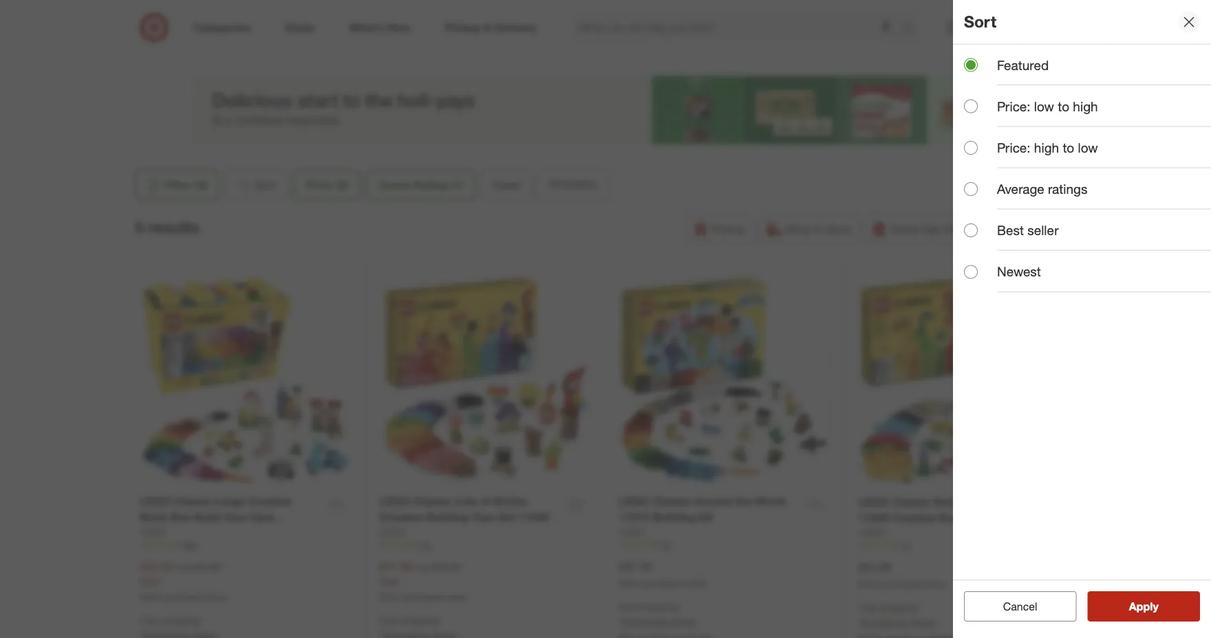 Task type: describe. For each thing, give the bounding box(es) containing it.
free for lego classic lots of bricks creative building toys set 11030
[[380, 615, 399, 627]]

$32.49 reg $34.99 sale when purchased online
[[140, 561, 228, 603]]

own
[[250, 511, 274, 524]]

build inside the lego classic large creative brick box build your own creative toys, kids building kit 10698
[[194, 511, 221, 524]]

lego inside "lego classic lots of bricks creative building toys set 11030"
[[380, 495, 410, 509]]

apply button
[[1088, 592, 1201, 622]]

(1)
[[450, 178, 463, 192]]

lego classic build together 11020 creative building set
[[859, 496, 1009, 525]]

cancel
[[1004, 600, 1038, 614]]

lots
[[455, 495, 478, 509]]

* down $37.49
[[619, 616, 623, 628]]

shipping button
[[999, 214, 1077, 244]]

box
[[171, 511, 191, 524]]

free shipping * for $47.99
[[380, 615, 442, 627]]

purchased inside $47.99 reg $59.99 sale when purchased online
[[403, 593, 443, 603]]

around
[[694, 495, 733, 509]]

search
[[896, 22, 929, 36]]

apply
[[1130, 600, 1159, 614]]

when inside $47.99 reg $59.99 sale when purchased online
[[380, 593, 401, 603]]

your
[[224, 511, 247, 524]]

sort inside dialog
[[965, 12, 997, 31]]

lego link for lego classic large creative brick box build your own creative toys, kids building kit 10698
[[140, 526, 166, 540]]

exclusions for $64.99
[[862, 616, 908, 628]]

set inside "lego classic lots of bricks creative building toys set 11030"
[[499, 511, 516, 524]]

lego classic large creative brick box build your own creative toys, kids building kit 10698 link
[[140, 494, 320, 556]]

sponsored
[[978, 145, 1019, 155]]

shop in store button
[[760, 214, 860, 244]]

creative up '10698'
[[140, 527, 184, 540]]

$32.49
[[140, 561, 173, 574]]

shop
[[785, 222, 811, 236]]

lego classic build together 11020 creative building set link
[[859, 495, 1039, 526]]

world
[[755, 495, 786, 509]]

sort dialog
[[953, 0, 1212, 639]]

purchased inside $64.99 when purchased online
[[883, 579, 922, 590]]

price (2)
[[306, 178, 349, 192]]

lego classic lots of bricks creative building toys set 11030 link
[[380, 494, 559, 526]]

lego classic brand experiences /
[[541, 10, 671, 55]]

1 vertical spatial low
[[1078, 140, 1098, 156]]

price: for price: high to low
[[998, 140, 1031, 156]]

pickup button
[[687, 214, 754, 244]]

exclusions for $37.49
[[623, 616, 669, 628]]

classic for lego classic build together 11020 creative building set
[[892, 496, 931, 509]]

newest
[[998, 264, 1042, 280]]

when inside $37.49 when purchased online
[[619, 579, 641, 589]]

kit inside lego classic around the world 11015 building kit
[[699, 511, 713, 524]]

* down $64.99
[[859, 616, 862, 628]]

5
[[135, 218, 144, 237]]

seller
[[1028, 223, 1059, 239]]

filter
[[165, 178, 192, 192]]

sort inside button
[[255, 178, 276, 192]]

building for lots
[[426, 511, 469, 524]]

/
[[668, 42, 671, 55]]

online inside $32.49 reg $34.99 sale when purchased online
[[205, 593, 228, 603]]

cancel button
[[965, 592, 1077, 622]]

$64.99 when purchased online
[[859, 561, 946, 590]]

free for lego classic large creative brick box build your own creative toys, kids building kit 10698
[[140, 615, 159, 627]]

shipping
[[1024, 222, 1068, 236]]

guest rating (1)
[[379, 178, 463, 192]]

$37.49
[[619, 561, 652, 574]]

kids
[[216, 527, 240, 540]]

results
[[148, 218, 199, 237]]

$34.99
[[193, 562, 221, 574]]

shipping for lego classic lots of bricks creative building toys set 11030
[[401, 615, 438, 627]]

classic for lego classic lots of bricks creative building toys set 11030
[[413, 495, 452, 509]]

lego inside lego classic brand experiences /
[[541, 10, 596, 35]]

creative inside "lego classic lots of bricks creative building toys set 11030"
[[380, 511, 423, 524]]

store
[[826, 222, 851, 236]]

deals
[[493, 178, 520, 192]]

lego inside the lego classic large creative brick box build your own creative toys, kids building kit 10698
[[140, 495, 171, 509]]

37 link
[[619, 540, 831, 552]]

lego classic around the world 11015 building kit
[[619, 495, 786, 524]]

brand experiences link
[[571, 42, 665, 55]]

building for around
[[653, 511, 696, 524]]

creative up 'own'
[[248, 495, 292, 509]]

day
[[923, 222, 941, 236]]

ratings
[[1049, 181, 1088, 197]]

creative inside the lego classic build together 11020 creative building set
[[893, 512, 936, 525]]

shipping for lego classic build together 11020 creative building set
[[881, 602, 917, 614]]

lego classic around the world 11015 building kit link
[[619, 494, 799, 526]]

advertisement region
[[193, 76, 1019, 144]]

free shipping * for $32.49
[[140, 615, 202, 627]]

* for your
[[199, 615, 202, 627]]

* for set
[[917, 602, 921, 614]]

$37.49 when purchased online
[[619, 561, 707, 589]]

sale for $32.49
[[140, 576, 159, 588]]

search button
[[896, 12, 929, 45]]

(2)
[[336, 178, 349, 192]]

sort button
[[224, 170, 288, 200]]

10698
[[140, 543, 171, 556]]

classic for lego classic around the world 11015 building kit
[[653, 495, 691, 509]]

guest
[[379, 178, 410, 192]]

25 link
[[380, 540, 592, 552]]

* for toys
[[438, 615, 442, 627]]

best
[[998, 223, 1024, 239]]

lego classic large creative brick box build your own creative toys, kids building kit 10698
[[140, 495, 303, 556]]

shop in store
[[785, 222, 851, 236]]

same
[[891, 222, 919, 236]]



Task type: locate. For each thing, give the bounding box(es) containing it.
exclusions
[[623, 616, 669, 628], [862, 616, 908, 628]]

398 link
[[140, 540, 352, 552]]

0 horizontal spatial build
[[194, 511, 221, 524]]

together
[[964, 496, 1009, 509]]

to up ratings
[[1063, 140, 1075, 156]]

purchased down $64.99
[[883, 579, 922, 590]]

to for high
[[1058, 99, 1070, 114]]

online down 37 link
[[685, 579, 707, 589]]

toys,
[[187, 527, 213, 540]]

when down $47.99
[[380, 593, 401, 603]]

reg down 25
[[415, 562, 429, 574]]

1 sale from the left
[[140, 576, 159, 588]]

best seller
[[998, 223, 1059, 239]]

1 horizontal spatial sale
[[380, 576, 399, 588]]

filter (3)
[[165, 178, 208, 192]]

sale down '$32.49'
[[140, 576, 159, 588]]

0 vertical spatial sort
[[965, 12, 997, 31]]

classic for lego classic large creative brick box build your own creative toys, kids building kit 10698
[[174, 495, 212, 509]]

sale inside $47.99 reg $59.99 sale when purchased online
[[380, 576, 399, 588]]

exclusions apply. link down $64.99 when purchased online
[[862, 616, 937, 628]]

shipping for lego classic around the world 11015 building kit
[[641, 601, 678, 613]]

building down 'own'
[[243, 527, 285, 540]]

classic up 11 on the right bottom of page
[[892, 496, 931, 509]]

free down $64.99
[[859, 602, 878, 614]]

when inside $64.99 when purchased online
[[859, 579, 880, 590]]

0 horizontal spatial set
[[499, 511, 516, 524]]

free shipping *
[[140, 615, 202, 627], [380, 615, 442, 627]]

online down 11 link
[[924, 579, 946, 590]]

* down $47.99 reg $59.99 sale when purchased online at the left bottom of the page
[[438, 615, 442, 627]]

building inside "lego classic lots of bricks creative building toys set 11030"
[[426, 511, 469, 524]]

1 vertical spatial kit
[[288, 527, 303, 540]]

online inside $64.99 when purchased online
[[924, 579, 946, 590]]

building up 37
[[653, 511, 696, 524]]

high
[[1074, 99, 1098, 114], [1035, 140, 1060, 156]]

1 vertical spatial price:
[[998, 140, 1031, 156]]

shipping for lego classic large creative brick box build your own creative toys, kids building kit 10698
[[162, 615, 199, 627]]

free shipping * down $32.49 reg $34.99 sale when purchased online
[[140, 615, 202, 627]]

1 reg from the left
[[176, 562, 190, 574]]

high up 'price: high to low'
[[1074, 99, 1098, 114]]

exclusions apply. link for $64.99
[[862, 616, 937, 628]]

lego link down "11015"
[[619, 526, 645, 540]]

purchased down $37.49
[[643, 579, 682, 589]]

sale down $47.99
[[380, 576, 399, 588]]

1 horizontal spatial kit
[[699, 511, 713, 524]]

creative
[[248, 495, 292, 509], [380, 511, 423, 524], [893, 512, 936, 525], [140, 527, 184, 540]]

0 vertical spatial price:
[[998, 99, 1031, 114]]

(3)
[[195, 178, 208, 192]]

classic inside lego classic brand experiences /
[[602, 10, 671, 35]]

classic inside the lego classic large creative brick box build your own creative toys, kids building kit 10698
[[174, 495, 212, 509]]

shipping down $32.49 reg $34.99 sale when purchased online
[[162, 615, 199, 627]]

398
[[183, 540, 197, 551]]

11020
[[859, 512, 889, 525]]

1 horizontal spatial low
[[1078, 140, 1098, 156]]

* down $37.49 when purchased online
[[678, 601, 681, 613]]

average
[[998, 181, 1045, 197]]

0 horizontal spatial free shipping * * exclusions apply.
[[619, 601, 697, 628]]

lego inside lego classic around the world 11015 building kit
[[619, 495, 650, 509]]

free
[[619, 601, 638, 613], [859, 602, 878, 614], [140, 615, 159, 627], [380, 615, 399, 627]]

lego link for lego classic build together 11020 creative building set
[[859, 526, 885, 540]]

apply. for $64.99
[[911, 616, 937, 628]]

purchased down $34.99 in the left of the page
[[164, 593, 203, 603]]

1 horizontal spatial high
[[1074, 99, 1098, 114]]

price: up average
[[998, 140, 1031, 156]]

set down together
[[985, 512, 1002, 525]]

classic inside lego classic around the world 11015 building kit
[[653, 495, 691, 509]]

1 free shipping * from the left
[[140, 615, 202, 627]]

free down $37.49
[[619, 601, 638, 613]]

when down $64.99
[[859, 579, 880, 590]]

reg
[[176, 562, 190, 574], [415, 562, 429, 574]]

free for lego classic around the world 11015 building kit
[[619, 601, 638, 613]]

of
[[481, 495, 491, 509]]

*
[[678, 601, 681, 613], [917, 602, 921, 614], [199, 615, 202, 627], [438, 615, 442, 627], [619, 616, 623, 628], [859, 616, 862, 628]]

1 horizontal spatial free shipping *
[[380, 615, 442, 627]]

build left together
[[934, 496, 960, 509]]

0 horizontal spatial exclusions
[[623, 616, 669, 628]]

lego link for lego classic around the world 11015 building kit
[[619, 526, 645, 540]]

large
[[215, 495, 245, 509]]

when
[[619, 579, 641, 589], [859, 579, 880, 590], [140, 593, 162, 603], [380, 593, 401, 603]]

sort right search
[[965, 12, 997, 31]]

featured
[[998, 57, 1049, 73]]

sale inside $32.49 reg $34.99 sale when purchased online
[[140, 576, 159, 588]]

low up ratings
[[1078, 140, 1098, 156]]

lego classic around the world 11015 building kit image
[[619, 274, 831, 486], [619, 274, 831, 486]]

lego classic build together 11020 creative building set image
[[859, 274, 1072, 487], [859, 274, 1072, 487]]

to up 'price: high to low'
[[1058, 99, 1070, 114]]

exclusions apply. link down $37.49 when purchased online
[[623, 616, 697, 628]]

apply. down $37.49 when purchased online
[[671, 616, 697, 628]]

0 vertical spatial kit
[[699, 511, 713, 524]]

kit inside the lego classic large creative brick box build your own creative toys, kids building kit 10698
[[288, 527, 303, 540]]

price: high to low
[[998, 140, 1098, 156]]

classic left around
[[653, 495, 691, 509]]

None radio
[[965, 100, 978, 113], [965, 224, 978, 238], [965, 100, 978, 113], [965, 224, 978, 238]]

exclusions down $64.99 when purchased online
[[862, 616, 908, 628]]

2 price: from the top
[[998, 140, 1031, 156]]

0 vertical spatial build
[[934, 496, 960, 509]]

online inside $37.49 when purchased online
[[685, 579, 707, 589]]

building inside lego classic around the world 11015 building kit
[[653, 511, 696, 524]]

2 reg from the left
[[415, 562, 429, 574]]

11030
[[519, 511, 550, 524]]

classic
[[602, 10, 671, 35], [174, 495, 212, 509], [413, 495, 452, 509], [653, 495, 691, 509], [892, 496, 931, 509]]

classic inside "lego classic lots of bricks creative building toys set 11030"
[[413, 495, 452, 509]]

lego link up $47.99
[[380, 526, 406, 540]]

online inside $47.99 reg $59.99 sale when purchased online
[[445, 593, 467, 603]]

set
[[499, 511, 516, 524], [985, 512, 1002, 525]]

sale for $47.99
[[380, 576, 399, 588]]

price: down featured
[[998, 99, 1031, 114]]

toys
[[472, 511, 495, 524]]

None radio
[[965, 58, 978, 72], [965, 141, 978, 155], [965, 182, 978, 196], [965, 265, 978, 279], [965, 58, 978, 72], [965, 141, 978, 155], [965, 182, 978, 196], [965, 265, 978, 279]]

build inside the lego classic build together 11020 creative building set
[[934, 496, 960, 509]]

lego classic large creative brick box build your own creative toys, kids building kit 10698 image
[[140, 274, 352, 486], [140, 274, 352, 486]]

apply. down $64.99 when purchased online
[[911, 616, 937, 628]]

1 horizontal spatial reg
[[415, 562, 429, 574]]

shipping down $47.99 reg $59.99 sale when purchased online at the left bottom of the page
[[401, 615, 438, 627]]

1 horizontal spatial exclusions
[[862, 616, 908, 628]]

average ratings
[[998, 181, 1088, 197]]

building inside the lego classic build together 11020 creative building set
[[939, 512, 982, 525]]

25
[[422, 540, 432, 551]]

0 horizontal spatial reg
[[176, 562, 190, 574]]

low up 'price: high to low'
[[1035, 99, 1055, 114]]

to
[[1058, 99, 1070, 114], [1063, 140, 1075, 156]]

fpo/apo
[[549, 178, 597, 192]]

free shipping * * exclusions apply. for $64.99
[[859, 602, 937, 628]]

1 vertical spatial high
[[1035, 140, 1060, 156]]

kit right kids
[[288, 527, 303, 540]]

creative up 11 on the right bottom of page
[[893, 512, 936, 525]]

What can we help you find? suggestions appear below search field
[[571, 12, 906, 43]]

brand
[[571, 42, 601, 55]]

price:
[[998, 99, 1031, 114], [998, 140, 1031, 156]]

price: low to high
[[998, 99, 1098, 114]]

$59.99
[[432, 562, 461, 574]]

set down bricks
[[499, 511, 516, 524]]

fpo/apo button
[[538, 170, 609, 200]]

lego
[[541, 10, 596, 35], [140, 495, 171, 509], [380, 495, 410, 509], [619, 495, 650, 509], [859, 496, 889, 509], [140, 526, 166, 538], [380, 526, 406, 538], [619, 526, 645, 538], [859, 527, 885, 539]]

bricks
[[494, 495, 527, 509]]

1 horizontal spatial sort
[[965, 12, 997, 31]]

purchased down $59.99
[[403, 593, 443, 603]]

the
[[736, 495, 752, 509]]

1 vertical spatial sort
[[255, 178, 276, 192]]

shipping down $64.99 when purchased online
[[881, 602, 917, 614]]

online down $34.99 in the left of the page
[[205, 593, 228, 603]]

free shipping * * exclusions apply. down $37.49 when purchased online
[[619, 601, 697, 628]]

shipping down $37.49 when purchased online
[[641, 601, 678, 613]]

$47.99 reg $59.99 sale when purchased online
[[380, 561, 467, 603]]

set inside the lego classic build together 11020 creative building set
[[985, 512, 1002, 525]]

online
[[685, 579, 707, 589], [924, 579, 946, 590], [205, 593, 228, 603], [445, 593, 467, 603]]

building up 11 link
[[939, 512, 982, 525]]

apply. for $37.49
[[671, 616, 697, 628]]

0 horizontal spatial high
[[1035, 140, 1060, 156]]

0 horizontal spatial sort
[[255, 178, 276, 192]]

0 horizontal spatial apply.
[[671, 616, 697, 628]]

building inside the lego classic large creative brick box build your own creative toys, kids building kit 10698
[[243, 527, 285, 540]]

0 horizontal spatial sale
[[140, 576, 159, 588]]

1 horizontal spatial apply.
[[911, 616, 937, 628]]

free down $47.99 reg $59.99 sale when purchased online at the left bottom of the page
[[380, 615, 399, 627]]

classic up the box
[[174, 495, 212, 509]]

reg down 398
[[176, 562, 190, 574]]

when down '$32.49'
[[140, 593, 162, 603]]

1 horizontal spatial free shipping * * exclusions apply.
[[859, 602, 937, 628]]

2 sale from the left
[[380, 576, 399, 588]]

0 horizontal spatial free shipping *
[[140, 615, 202, 627]]

build up toys,
[[194, 511, 221, 524]]

11
[[902, 541, 911, 551]]

building down the lots
[[426, 511, 469, 524]]

0 horizontal spatial exclusions apply. link
[[623, 616, 697, 628]]

lego link down brick
[[140, 526, 166, 540]]

when down $37.49
[[619, 579, 641, 589]]

* for kit
[[678, 601, 681, 613]]

5 results
[[135, 218, 199, 237]]

reg inside $47.99 reg $59.99 sale when purchased online
[[415, 562, 429, 574]]

sort
[[965, 12, 997, 31], [255, 178, 276, 192]]

purchased
[[643, 579, 682, 589], [883, 579, 922, 590], [164, 593, 203, 603], [403, 593, 443, 603]]

lego link for lego classic lots of bricks creative building toys set 11030
[[380, 526, 406, 540]]

lego classic lots of bricks creative building toys set 11030 image
[[380, 274, 592, 486], [380, 274, 592, 486]]

sale
[[140, 576, 159, 588], [380, 576, 399, 588]]

1 vertical spatial build
[[194, 511, 221, 524]]

lego inside the lego classic build together 11020 creative building set
[[859, 496, 889, 509]]

building for build
[[939, 512, 982, 525]]

reg for $32.49
[[176, 562, 190, 574]]

kit down around
[[699, 511, 713, 524]]

online down $59.99
[[445, 593, 467, 603]]

0 vertical spatial high
[[1074, 99, 1098, 114]]

filter (3) button
[[135, 170, 219, 200]]

classic up "experiences"
[[602, 10, 671, 35]]

0 vertical spatial low
[[1035, 99, 1055, 114]]

0 horizontal spatial kit
[[288, 527, 303, 540]]

classic inside the lego classic build together 11020 creative building set
[[892, 496, 931, 509]]

pickup
[[712, 222, 745, 236]]

* down $64.99 when purchased online
[[917, 602, 921, 614]]

lego classic lots of bricks creative building toys set 11030
[[380, 495, 550, 524]]

to for low
[[1063, 140, 1075, 156]]

reg inside $32.49 reg $34.99 sale when purchased online
[[176, 562, 190, 574]]

price: for price: low to high
[[998, 99, 1031, 114]]

1 horizontal spatial exclusions apply. link
[[862, 616, 937, 628]]

same day delivery
[[891, 222, 984, 236]]

* down $32.49 reg $34.99 sale when purchased online
[[199, 615, 202, 627]]

deals button
[[481, 170, 532, 200]]

lego link down 11020
[[859, 526, 885, 540]]

same day delivery button
[[865, 214, 993, 244]]

2 free shipping * from the left
[[380, 615, 442, 627]]

when inside $32.49 reg $34.99 sale when purchased online
[[140, 593, 162, 603]]

price
[[306, 178, 333, 192]]

free shipping * * exclusions apply. for $37.49
[[619, 601, 697, 628]]

free for lego classic build together 11020 creative building set
[[859, 602, 878, 614]]

sort left price
[[255, 178, 276, 192]]

in
[[815, 222, 823, 236]]

37
[[662, 540, 671, 551]]

1 horizontal spatial set
[[985, 512, 1002, 525]]

experiences
[[604, 42, 665, 55]]

$47.99
[[380, 561, 413, 574]]

free shipping * * exclusions apply. down $64.99 when purchased online
[[859, 602, 937, 628]]

reg for $47.99
[[415, 562, 429, 574]]

classic left the lots
[[413, 495, 452, 509]]

0 vertical spatial to
[[1058, 99, 1070, 114]]

1 price: from the top
[[998, 99, 1031, 114]]

purchased inside $37.49 when purchased online
[[643, 579, 682, 589]]

lego link
[[140, 526, 166, 540], [380, 526, 406, 540], [619, 526, 645, 540], [859, 526, 885, 540]]

high down price: low to high
[[1035, 140, 1060, 156]]

delivery
[[945, 222, 984, 236]]

0 horizontal spatial low
[[1035, 99, 1055, 114]]

brick
[[140, 511, 168, 524]]

purchased inside $32.49 reg $34.99 sale when purchased online
[[164, 593, 203, 603]]

exclusions apply. link
[[623, 616, 697, 628], [862, 616, 937, 628]]

rating
[[413, 178, 447, 192]]

exclusions down $37.49 when purchased online
[[623, 616, 669, 628]]

free down $32.49 reg $34.99 sale when purchased online
[[140, 615, 159, 627]]

exclusions apply. link for $37.49
[[623, 616, 697, 628]]

creative up 25
[[380, 511, 423, 524]]

1 horizontal spatial build
[[934, 496, 960, 509]]

1 vertical spatial to
[[1063, 140, 1075, 156]]

11 link
[[859, 540, 1072, 552]]

free shipping * down $47.99 reg $59.99 sale when purchased online at the left bottom of the page
[[380, 615, 442, 627]]

$64.99
[[859, 561, 892, 575]]

11015
[[619, 511, 650, 524]]



Task type: vqa. For each thing, say whether or not it's contained in the screenshot.
the Baking essentials from
no



